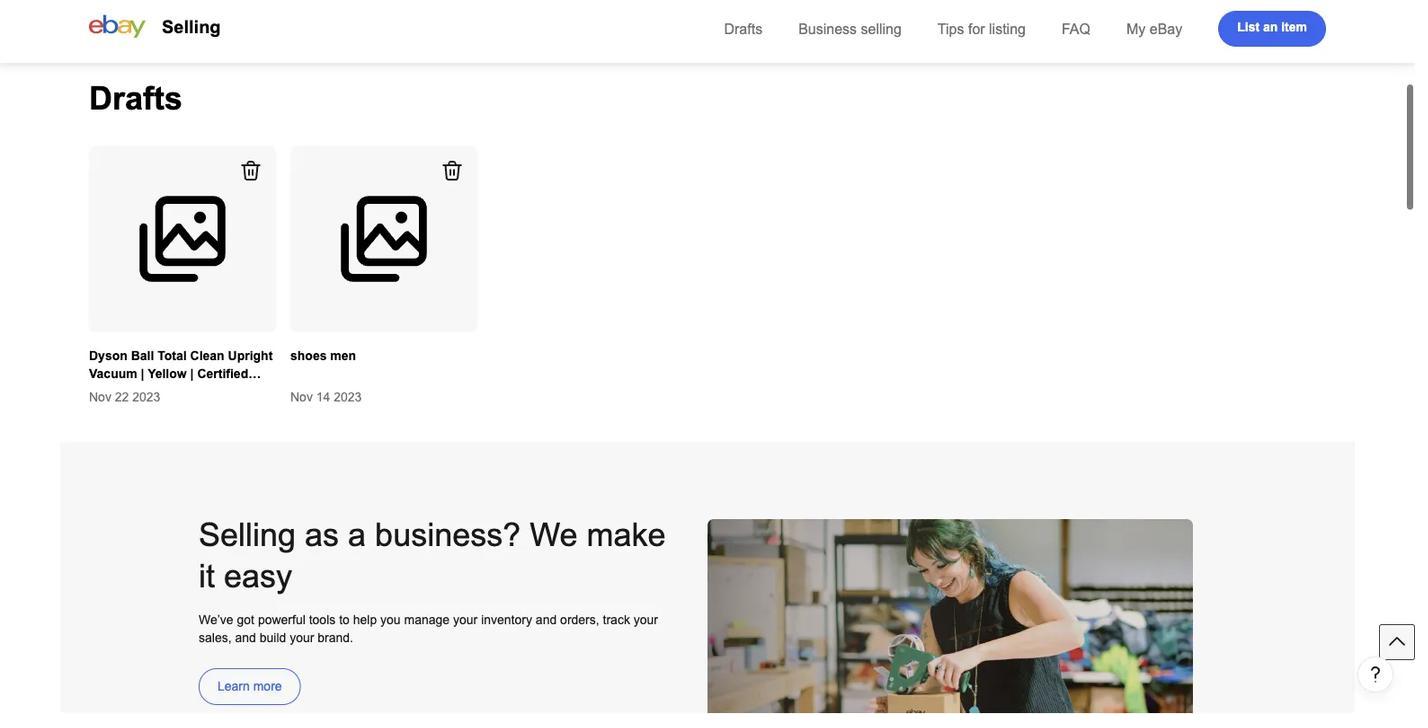 Task type: vqa. For each thing, say whether or not it's contained in the screenshot.
Other Kitchen Fixtures link
no



Task type: locate. For each thing, give the bounding box(es) containing it.
selling
[[861, 21, 902, 37]]

my ebay
[[1127, 21, 1183, 37]]

22
[[115, 390, 129, 404]]

nov
[[89, 390, 111, 404], [290, 390, 313, 404]]

more
[[253, 680, 282, 694]]

0 horizontal spatial 2023
[[132, 390, 160, 404]]

selling for selling as a business? we make it easy
[[199, 517, 296, 553]]

selling
[[162, 17, 221, 37], [199, 517, 296, 553]]

0 vertical spatial drafts
[[724, 21, 763, 37]]

listing
[[989, 21, 1026, 37]]

drafts
[[724, 21, 763, 37], [89, 80, 183, 116]]

0 horizontal spatial |
[[141, 367, 144, 381]]

certified
[[197, 367, 248, 381]]

0 horizontal spatial drafts
[[89, 80, 183, 116]]

1 horizontal spatial drafts
[[724, 21, 763, 37]]

0 horizontal spatial nov
[[89, 390, 111, 404]]

tips for listing
[[938, 21, 1026, 37]]

1 nov from the left
[[89, 390, 111, 404]]

2 2023 from the left
[[334, 390, 362, 404]]

1 horizontal spatial nov
[[290, 390, 313, 404]]

got
[[237, 613, 255, 627]]

and
[[536, 613, 557, 627], [235, 631, 256, 645]]

refurbished
[[89, 385, 162, 399]]

sales,
[[199, 631, 232, 645]]

upright
[[228, 349, 273, 363]]

and left orders,
[[536, 613, 557, 627]]

powerful
[[258, 613, 306, 627]]

help
[[353, 613, 377, 627]]

item
[[1282, 20, 1308, 34]]

men
[[330, 349, 356, 363]]

business selling link
[[799, 21, 902, 37]]

1 2023 from the left
[[132, 390, 160, 404]]

your
[[453, 613, 478, 627], [634, 613, 658, 627], [290, 631, 314, 645]]

tips
[[938, 21, 965, 37]]

your down powerful
[[290, 631, 314, 645]]

nov 14 2023
[[290, 390, 362, 404]]

nov left 14
[[290, 390, 313, 404]]

0 vertical spatial and
[[536, 613, 557, 627]]

1 horizontal spatial 2023
[[334, 390, 362, 404]]

as
[[305, 517, 339, 553]]

learn
[[218, 680, 250, 694]]

track
[[603, 613, 630, 627]]

drafts link
[[724, 21, 763, 37]]

make
[[587, 517, 666, 553]]

1 horizontal spatial and
[[536, 613, 557, 627]]

list an item link
[[1219, 11, 1327, 47]]

business selling
[[799, 21, 902, 37]]

learn more
[[218, 680, 282, 694]]

your right manage
[[453, 613, 478, 627]]

list
[[1238, 20, 1260, 34]]

total
[[158, 349, 187, 363]]

1 vertical spatial and
[[235, 631, 256, 645]]

we've
[[199, 613, 234, 627]]

we've got powerful tools to help you manage your inventory and orders, track your sales, and build your brand.
[[199, 613, 658, 645]]

14
[[316, 390, 330, 404]]

0 vertical spatial selling
[[162, 17, 221, 37]]

selling as a business? we make it easy
[[199, 517, 666, 594]]

nov left 22 on the bottom
[[89, 390, 111, 404]]

1 | from the left
[[141, 367, 144, 381]]

manage
[[404, 613, 450, 627]]

1 vertical spatial selling
[[199, 517, 296, 553]]

clean
[[190, 349, 225, 363]]

and down the got
[[235, 631, 256, 645]]

shoes
[[290, 349, 327, 363]]

selling inside the selling as a business? we make it easy
[[199, 517, 296, 553]]

|
[[141, 367, 144, 381], [190, 367, 194, 381]]

easy
[[224, 558, 292, 594]]

build
[[260, 631, 286, 645]]

2023
[[132, 390, 160, 404], [334, 390, 362, 404]]

2023 right 14
[[334, 390, 362, 404]]

2023 right 22 on the bottom
[[132, 390, 160, 404]]

vacuum
[[89, 367, 137, 381]]

| down ball
[[141, 367, 144, 381]]

an
[[1264, 20, 1278, 34]]

your right track on the bottom left of page
[[634, 613, 658, 627]]

1 horizontal spatial your
[[453, 613, 478, 627]]

1 vertical spatial drafts
[[89, 80, 183, 116]]

1 horizontal spatial |
[[190, 367, 194, 381]]

business
[[799, 21, 857, 37]]

| down clean
[[190, 367, 194, 381]]



Task type: describe. For each thing, give the bounding box(es) containing it.
shoes men
[[290, 349, 356, 363]]

orders,
[[560, 613, 600, 627]]

for
[[969, 21, 985, 37]]

ball
[[131, 349, 154, 363]]

selling for selling
[[162, 17, 221, 37]]

yellow
[[148, 367, 187, 381]]

faq link
[[1062, 21, 1091, 37]]

2023 inside dyson ball total clean upright vacuum | yellow | certified refurbished nov 22 2023
[[132, 390, 160, 404]]

brand.
[[318, 631, 353, 645]]

2 horizontal spatial your
[[634, 613, 658, 627]]

tips for listing link
[[938, 21, 1026, 37]]

dyson
[[89, 349, 128, 363]]

tools
[[309, 613, 336, 627]]

help, opens dialogs image
[[1367, 666, 1385, 684]]

ebay
[[1150, 21, 1183, 37]]

my
[[1127, 21, 1146, 37]]

list an item
[[1238, 20, 1308, 34]]

it
[[199, 558, 215, 594]]

2 nov from the left
[[290, 390, 313, 404]]

a
[[348, 517, 366, 553]]

0 horizontal spatial and
[[235, 631, 256, 645]]

you
[[380, 613, 401, 627]]

nov inside dyson ball total clean upright vacuum | yellow | certified refurbished nov 22 2023
[[89, 390, 111, 404]]

to
[[339, 613, 350, 627]]

2 | from the left
[[190, 367, 194, 381]]

dyson ball total clean upright vacuum | yellow | certified refurbished nov 22 2023
[[89, 349, 273, 404]]

my ebay link
[[1127, 21, 1183, 37]]

business?
[[375, 517, 521, 553]]

faq
[[1062, 21, 1091, 37]]

we
[[530, 517, 578, 553]]

inventory
[[481, 613, 532, 627]]

0 horizontal spatial your
[[290, 631, 314, 645]]

learn more link
[[199, 669, 301, 706]]



